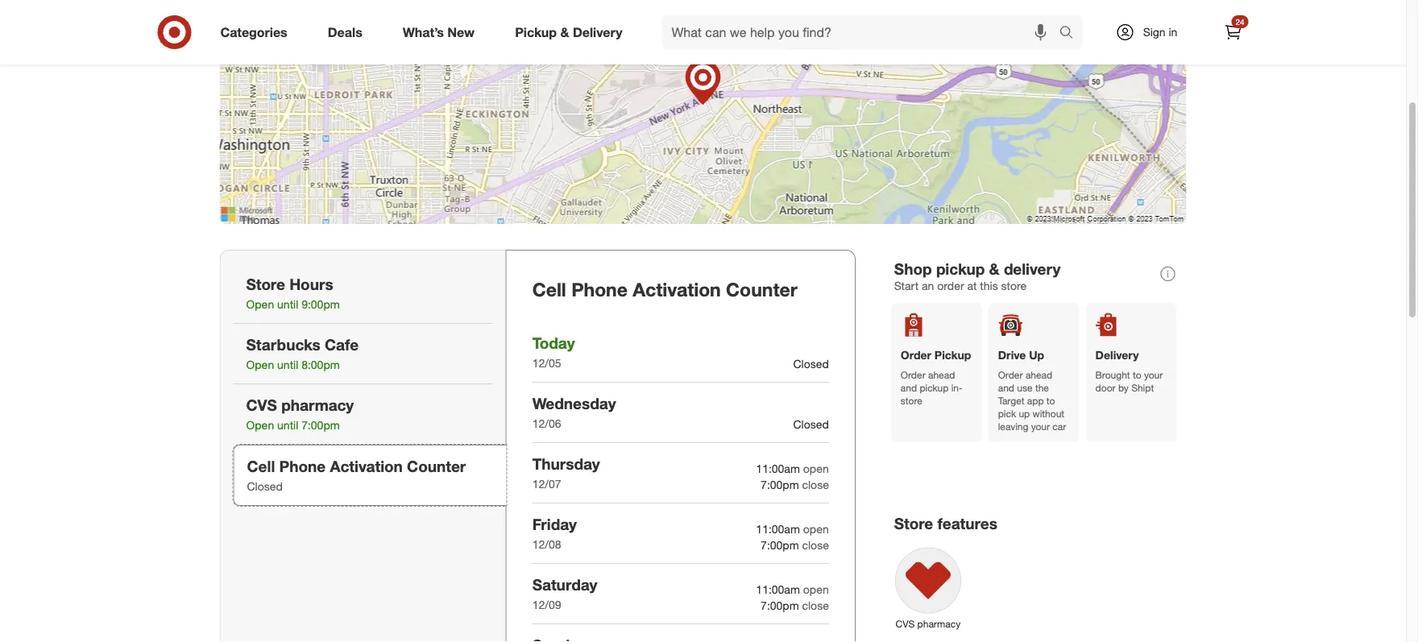 Task type: vqa. For each thing, say whether or not it's contained in the screenshot.
the Friday
yes



Task type: describe. For each thing, give the bounding box(es) containing it.
use
[[1017, 382, 1033, 394]]

to inside the drive up order ahead and use the target app to pick up without leaving your car
[[1047, 395, 1055, 407]]

your inside the drive up order ahead and use the target app to pick up without leaving your car
[[1031, 420, 1050, 432]]

phone for cell phone activation counter closed
[[279, 457, 326, 475]]

pharmacy for cvs pharmacy
[[917, 617, 961, 630]]

sign in
[[1143, 25, 1178, 39]]

deals
[[328, 24, 362, 40]]

saturday
[[532, 575, 597, 594]]

open for saturday
[[803, 583, 829, 597]]

up
[[1029, 348, 1044, 362]]

close for friday
[[802, 538, 829, 552]]

until for cvs
[[277, 418, 298, 432]]

cell for cell phone activation counter
[[532, 278, 566, 301]]

24 link
[[1216, 15, 1251, 50]]

12/06
[[532, 417, 561, 431]]

& inside "link"
[[560, 24, 569, 40]]

cvs pharmacy
[[896, 617, 961, 630]]

activation for cell phone activation counter closed
[[330, 457, 403, 475]]

pickup & delivery
[[515, 24, 623, 40]]

8:00pm
[[301, 358, 340, 372]]

11:00am for thursday
[[756, 462, 800, 476]]

open for store hours
[[246, 298, 274, 312]]

search
[[1052, 26, 1091, 42]]

brought
[[1096, 369, 1130, 381]]

pickup inside "link"
[[515, 24, 557, 40]]

activation for cell phone activation counter
[[633, 278, 721, 301]]

cvs pharmacy open until 7:00pm
[[246, 396, 354, 432]]

categories link
[[207, 15, 308, 50]]

7:00pm for thursday
[[761, 478, 799, 492]]

7:00pm for friday
[[761, 538, 799, 552]]

an
[[922, 279, 934, 293]]

drive
[[998, 348, 1026, 362]]

without
[[1033, 407, 1065, 420]]

friday
[[532, 515, 577, 533]]

and for drive
[[998, 382, 1014, 394]]

9:00pm
[[301, 298, 340, 312]]

sign in link
[[1102, 15, 1203, 50]]

store capabilities with hours, vertical tabs tab list
[[220, 250, 507, 642]]

delivery
[[1004, 260, 1061, 278]]

11:00am open 7:00pm close for thursday
[[756, 462, 829, 492]]

order for order pickup
[[901, 369, 926, 381]]

up
[[1019, 407, 1030, 420]]

ahead for pickup
[[928, 369, 955, 381]]

close for saturday
[[802, 599, 829, 613]]

11:00am for saturday
[[756, 583, 800, 597]]

order for drive up
[[998, 369, 1023, 381]]

starbucks
[[246, 335, 321, 354]]

store inside the order pickup order ahead and pickup in- store
[[901, 395, 923, 407]]

store features
[[894, 515, 998, 533]]

& inside shop pickup & delivery start an order at this store
[[989, 260, 1000, 278]]

shipt
[[1131, 382, 1154, 394]]

shop pickup & delivery start an order at this store
[[894, 260, 1061, 293]]

categories
[[220, 24, 287, 40]]

delivery inside pickup & delivery "link"
[[573, 24, 623, 40]]

cafe
[[325, 335, 359, 354]]

drive up order ahead and use the target app to pick up without leaving your car
[[998, 348, 1066, 432]]

saturday 12/09
[[532, 575, 597, 612]]

closed inside cell phone activation counter closed
[[247, 480, 283, 494]]

counter for cell phone activation counter closed
[[407, 457, 466, 475]]

by
[[1118, 382, 1129, 394]]

and for order
[[901, 382, 917, 394]]

door
[[1096, 382, 1116, 394]]

order
[[937, 279, 964, 293]]

wednesday
[[532, 394, 616, 412]]

ahead for up
[[1026, 369, 1053, 381]]

new
[[448, 24, 475, 40]]

at
[[967, 279, 977, 293]]



Task type: locate. For each thing, give the bounding box(es) containing it.
0 horizontal spatial phone
[[279, 457, 326, 475]]

phone down cvs pharmacy open until 7:00pm
[[279, 457, 326, 475]]

ahead inside the order pickup order ahead and pickup in- store
[[928, 369, 955, 381]]

0 vertical spatial close
[[802, 478, 829, 492]]

1 horizontal spatial store
[[894, 515, 933, 533]]

close
[[802, 478, 829, 492], [802, 538, 829, 552], [802, 599, 829, 613]]

open
[[803, 462, 829, 476], [803, 522, 829, 536], [803, 583, 829, 597]]

1 horizontal spatial store
[[1001, 279, 1027, 293]]

what's
[[403, 24, 444, 40]]

1 vertical spatial pharmacy
[[917, 617, 961, 630]]

order
[[901, 348, 931, 362], [901, 369, 926, 381], [998, 369, 1023, 381]]

0 horizontal spatial store
[[901, 395, 923, 407]]

closed for today
[[793, 357, 829, 371]]

&
[[560, 24, 569, 40], [989, 260, 1000, 278]]

in-
[[951, 382, 963, 394]]

What can we help you find? suggestions appear below search field
[[662, 15, 1063, 50]]

deals link
[[314, 15, 383, 50]]

and inside the drive up order ahead and use the target app to pick up without leaving your car
[[998, 382, 1014, 394]]

1 horizontal spatial ahead
[[1026, 369, 1053, 381]]

cell for cell phone activation counter closed
[[247, 457, 275, 475]]

thursday 12/07
[[532, 454, 600, 491]]

counter for cell phone activation counter
[[726, 278, 797, 301]]

0 vertical spatial open
[[803, 462, 829, 476]]

what's new
[[403, 24, 475, 40]]

store for store hours open until 9:00pm
[[246, 275, 285, 293]]

today 12/05
[[532, 334, 575, 370]]

1 vertical spatial close
[[802, 538, 829, 552]]

your
[[1144, 369, 1163, 381], [1031, 420, 1050, 432]]

target
[[998, 395, 1025, 407]]

open inside store hours open until 9:00pm
[[246, 298, 274, 312]]

1 vertical spatial open
[[246, 358, 274, 372]]

1 horizontal spatial activation
[[633, 278, 721, 301]]

starbucks cafe open until 8:00pm
[[246, 335, 359, 372]]

pickup up order
[[936, 260, 985, 278]]

0 vertical spatial pickup
[[515, 24, 557, 40]]

2 vertical spatial 11:00am
[[756, 583, 800, 597]]

1 horizontal spatial cell
[[532, 278, 566, 301]]

0 horizontal spatial pharmacy
[[281, 396, 354, 414]]

12/05
[[532, 356, 561, 370]]

1 open from the top
[[803, 462, 829, 476]]

pick
[[998, 407, 1016, 420]]

0 horizontal spatial pickup
[[515, 24, 557, 40]]

3 11:00am open 7:00pm close from the top
[[756, 583, 829, 613]]

2 11:00am from the top
[[756, 522, 800, 536]]

open for friday
[[803, 522, 829, 536]]

3 11:00am from the top
[[756, 583, 800, 597]]

ahead inside the drive up order ahead and use the target app to pick up without leaving your car
[[1026, 369, 1053, 381]]

1 horizontal spatial to
[[1133, 369, 1141, 381]]

1 horizontal spatial &
[[989, 260, 1000, 278]]

0 horizontal spatial ahead
[[928, 369, 955, 381]]

1 horizontal spatial pickup
[[935, 348, 971, 362]]

11:00am
[[756, 462, 800, 476], [756, 522, 800, 536], [756, 583, 800, 597]]

app
[[1027, 395, 1044, 407]]

sign
[[1143, 25, 1166, 39]]

this
[[980, 279, 998, 293]]

7:00pm
[[301, 418, 340, 432], [761, 478, 799, 492], [761, 538, 799, 552], [761, 599, 799, 613]]

store
[[1001, 279, 1027, 293], [901, 395, 923, 407]]

7:00pm for saturday
[[761, 599, 799, 613]]

car
[[1053, 420, 1066, 432]]

0 horizontal spatial activation
[[330, 457, 403, 475]]

2 vertical spatial closed
[[247, 480, 283, 494]]

2 until from the top
[[277, 358, 298, 372]]

0 vertical spatial cvs
[[246, 396, 277, 414]]

1 and from the left
[[901, 382, 917, 394]]

until for starbucks
[[277, 358, 298, 372]]

1 vertical spatial cvs
[[896, 617, 915, 630]]

cell down cvs pharmacy open until 7:00pm
[[247, 457, 275, 475]]

until down hours
[[277, 298, 298, 312]]

until inside store hours open until 9:00pm
[[277, 298, 298, 312]]

2 ahead from the left
[[1026, 369, 1053, 381]]

0 vertical spatial activation
[[633, 278, 721, 301]]

11:00am open 7:00pm close for friday
[[756, 522, 829, 552]]

to up shipt
[[1133, 369, 1141, 381]]

0 vertical spatial store
[[246, 275, 285, 293]]

until for store
[[277, 298, 298, 312]]

0 vertical spatial to
[[1133, 369, 1141, 381]]

1 vertical spatial pickup
[[920, 382, 949, 394]]

0 vertical spatial store
[[1001, 279, 1027, 293]]

open for thursday
[[803, 462, 829, 476]]

pickup up in-
[[935, 348, 971, 362]]

0 vertical spatial pickup
[[936, 260, 985, 278]]

1 horizontal spatial delivery
[[1096, 348, 1139, 362]]

0 vertical spatial until
[[277, 298, 298, 312]]

2 vertical spatial 11:00am open 7:00pm close
[[756, 583, 829, 613]]

features
[[938, 515, 998, 533]]

counter inside cell phone activation counter closed
[[407, 457, 466, 475]]

to
[[1133, 369, 1141, 381], [1047, 395, 1055, 407]]

1 vertical spatial until
[[277, 358, 298, 372]]

cvs for cvs pharmacy open until 7:00pm
[[246, 396, 277, 414]]

open for starbucks cafe
[[246, 358, 274, 372]]

open for cvs pharmacy
[[246, 418, 274, 432]]

0 horizontal spatial cvs
[[246, 396, 277, 414]]

store
[[246, 275, 285, 293], [894, 515, 933, 533]]

0 vertical spatial 11:00am open 7:00pm close
[[756, 462, 829, 492]]

pickup
[[515, 24, 557, 40], [935, 348, 971, 362]]

pharmacy inside cvs pharmacy link
[[917, 617, 961, 630]]

delivery
[[573, 24, 623, 40], [1096, 348, 1139, 362]]

activation
[[633, 278, 721, 301], [330, 457, 403, 475]]

closed
[[793, 357, 829, 371], [793, 417, 829, 431], [247, 480, 283, 494]]

close for thursday
[[802, 478, 829, 492]]

0 vertical spatial phone
[[571, 278, 628, 301]]

1 close from the top
[[802, 478, 829, 492]]

counter
[[726, 278, 797, 301], [407, 457, 466, 475]]

1 horizontal spatial cvs
[[896, 617, 915, 630]]

1 vertical spatial delivery
[[1096, 348, 1139, 362]]

0 horizontal spatial store
[[246, 275, 285, 293]]

cvs inside cvs pharmacy open until 7:00pm
[[246, 396, 277, 414]]

0 vertical spatial cell
[[532, 278, 566, 301]]

7:00pm inside cvs pharmacy open until 7:00pm
[[301, 418, 340, 432]]

cell up today
[[532, 278, 566, 301]]

11:00am for friday
[[756, 522, 800, 536]]

store left hours
[[246, 275, 285, 293]]

pickup right new
[[515, 24, 557, 40]]

store hours open until 9:00pm
[[246, 275, 340, 312]]

24
[[1236, 17, 1245, 27]]

to up 'without'
[[1047, 395, 1055, 407]]

until inside the starbucks cafe open until 8:00pm
[[277, 358, 298, 372]]

3 open from the top
[[246, 418, 274, 432]]

2 close from the top
[[802, 538, 829, 552]]

ahead up in-
[[928, 369, 955, 381]]

phone
[[571, 278, 628, 301], [279, 457, 326, 475]]

2 and from the left
[[998, 382, 1014, 394]]

0 vertical spatial closed
[[793, 357, 829, 371]]

leaving
[[998, 420, 1029, 432]]

delivery brought to your door by shipt
[[1096, 348, 1163, 394]]

hours
[[289, 275, 333, 293]]

cell
[[532, 278, 566, 301], [247, 457, 275, 475]]

0 vertical spatial pharmacy
[[281, 396, 354, 414]]

pharmacy for cvs pharmacy open until 7:00pm
[[281, 396, 354, 414]]

store inside shop pickup & delivery start an order at this store
[[1001, 279, 1027, 293]]

0 horizontal spatial &
[[560, 24, 569, 40]]

phone for cell phone activation counter
[[571, 278, 628, 301]]

1 horizontal spatial phone
[[571, 278, 628, 301]]

and
[[901, 382, 917, 394], [998, 382, 1014, 394]]

in
[[1169, 25, 1178, 39]]

1 11:00am open 7:00pm close from the top
[[756, 462, 829, 492]]

0 horizontal spatial to
[[1047, 395, 1055, 407]]

until down starbucks on the left of the page
[[277, 358, 298, 372]]

cvs pharmacy link
[[888, 540, 968, 634]]

1 until from the top
[[277, 298, 298, 312]]

open inside cvs pharmacy open until 7:00pm
[[246, 418, 274, 432]]

0 vertical spatial delivery
[[573, 24, 623, 40]]

1 vertical spatial closed
[[793, 417, 829, 431]]

0 horizontal spatial and
[[901, 382, 917, 394]]

your down 'without'
[[1031, 420, 1050, 432]]

store for store features
[[894, 515, 933, 533]]

12/07
[[532, 477, 561, 491]]

pickup & delivery link
[[501, 15, 643, 50]]

your up shipt
[[1144, 369, 1163, 381]]

until down the starbucks cafe open until 8:00pm at bottom
[[277, 418, 298, 432]]

today
[[532, 334, 575, 352]]

the
[[1035, 382, 1049, 394]]

0 vertical spatial open
[[246, 298, 274, 312]]

2 open from the top
[[246, 358, 274, 372]]

1 vertical spatial pickup
[[935, 348, 971, 362]]

store inside store hours open until 9:00pm
[[246, 275, 285, 293]]

pharmacy
[[281, 396, 354, 414], [917, 617, 961, 630]]

11:00am open 7:00pm close for saturday
[[756, 583, 829, 613]]

1 ahead from the left
[[928, 369, 955, 381]]

1 horizontal spatial counter
[[726, 278, 797, 301]]

1 vertical spatial 11:00am
[[756, 522, 800, 536]]

3 until from the top
[[277, 418, 298, 432]]

12/09
[[532, 598, 561, 612]]

until
[[277, 298, 298, 312], [277, 358, 298, 372], [277, 418, 298, 432]]

1 vertical spatial your
[[1031, 420, 1050, 432]]

dc new york ave ne map image
[[220, 0, 1187, 224]]

what's new link
[[389, 15, 495, 50]]

shop
[[894, 260, 932, 278]]

11:00am open 7:00pm close
[[756, 462, 829, 492], [756, 522, 829, 552], [756, 583, 829, 613]]

pickup inside shop pickup & delivery start an order at this store
[[936, 260, 985, 278]]

friday 12/08
[[532, 515, 577, 552]]

12/08
[[532, 537, 561, 552]]

1 horizontal spatial and
[[998, 382, 1014, 394]]

2 vertical spatial open
[[246, 418, 274, 432]]

0 horizontal spatial your
[[1031, 420, 1050, 432]]

0 horizontal spatial counter
[[407, 457, 466, 475]]

2 vertical spatial close
[[802, 599, 829, 613]]

1 vertical spatial activation
[[330, 457, 403, 475]]

ahead
[[928, 369, 955, 381], [1026, 369, 1053, 381]]

1 horizontal spatial pharmacy
[[917, 617, 961, 630]]

pickup left in-
[[920, 382, 949, 394]]

open
[[246, 298, 274, 312], [246, 358, 274, 372], [246, 418, 274, 432]]

1 vertical spatial 11:00am open 7:00pm close
[[756, 522, 829, 552]]

to inside delivery brought to your door by shipt
[[1133, 369, 1141, 381]]

3 open from the top
[[803, 583, 829, 597]]

2 open from the top
[[803, 522, 829, 536]]

and left in-
[[901, 382, 917, 394]]

1 vertical spatial store
[[901, 395, 923, 407]]

0 horizontal spatial cell
[[247, 457, 275, 475]]

3 close from the top
[[802, 599, 829, 613]]

phone up today
[[571, 278, 628, 301]]

1 vertical spatial counter
[[407, 457, 466, 475]]

start
[[894, 279, 919, 293]]

0 horizontal spatial delivery
[[573, 24, 623, 40]]

thursday
[[532, 454, 600, 473]]

pickup inside the order pickup order ahead and pickup in- store
[[935, 348, 971, 362]]

store left features on the right bottom of the page
[[894, 515, 933, 533]]

1 vertical spatial to
[[1047, 395, 1055, 407]]

cell inside cell phone activation counter closed
[[247, 457, 275, 475]]

cvs for cvs pharmacy
[[896, 617, 915, 630]]

pickup
[[936, 260, 985, 278], [920, 382, 949, 394]]

and inside the order pickup order ahead and pickup in- store
[[901, 382, 917, 394]]

cell phone activation counter
[[532, 278, 797, 301]]

1 vertical spatial open
[[803, 522, 829, 536]]

pharmacy inside cvs pharmacy open until 7:00pm
[[281, 396, 354, 414]]

1 vertical spatial phone
[[279, 457, 326, 475]]

1 11:00am from the top
[[756, 462, 800, 476]]

order pickup order ahead and pickup in- store
[[901, 348, 971, 407]]

activation inside cell phone activation counter closed
[[330, 457, 403, 475]]

phone inside cell phone activation counter closed
[[279, 457, 326, 475]]

0 vertical spatial &
[[560, 24, 569, 40]]

0 vertical spatial counter
[[726, 278, 797, 301]]

cvs
[[246, 396, 277, 414], [896, 617, 915, 630]]

ahead up the at the bottom of page
[[1026, 369, 1053, 381]]

and up target
[[998, 382, 1014, 394]]

order inside the drive up order ahead and use the target app to pick up without leaving your car
[[998, 369, 1023, 381]]

closed for wednesday
[[793, 417, 829, 431]]

2 vertical spatial until
[[277, 418, 298, 432]]

1 vertical spatial &
[[989, 260, 1000, 278]]

2 11:00am open 7:00pm close from the top
[[756, 522, 829, 552]]

1 vertical spatial store
[[894, 515, 933, 533]]

pickup inside the order pickup order ahead and pickup in- store
[[920, 382, 949, 394]]

search button
[[1052, 15, 1091, 53]]

until inside cvs pharmacy open until 7:00pm
[[277, 418, 298, 432]]

delivery inside delivery brought to your door by shipt
[[1096, 348, 1139, 362]]

open inside the starbucks cafe open until 8:00pm
[[246, 358, 274, 372]]

your inside delivery brought to your door by shipt
[[1144, 369, 1163, 381]]

1 vertical spatial cell
[[247, 457, 275, 475]]

0 vertical spatial 11:00am
[[756, 462, 800, 476]]

2 vertical spatial open
[[803, 583, 829, 597]]

cell phone activation counter closed
[[247, 457, 466, 494]]

1 horizontal spatial your
[[1144, 369, 1163, 381]]

wednesday 12/06
[[532, 394, 616, 431]]

1 open from the top
[[246, 298, 274, 312]]

0 vertical spatial your
[[1144, 369, 1163, 381]]



